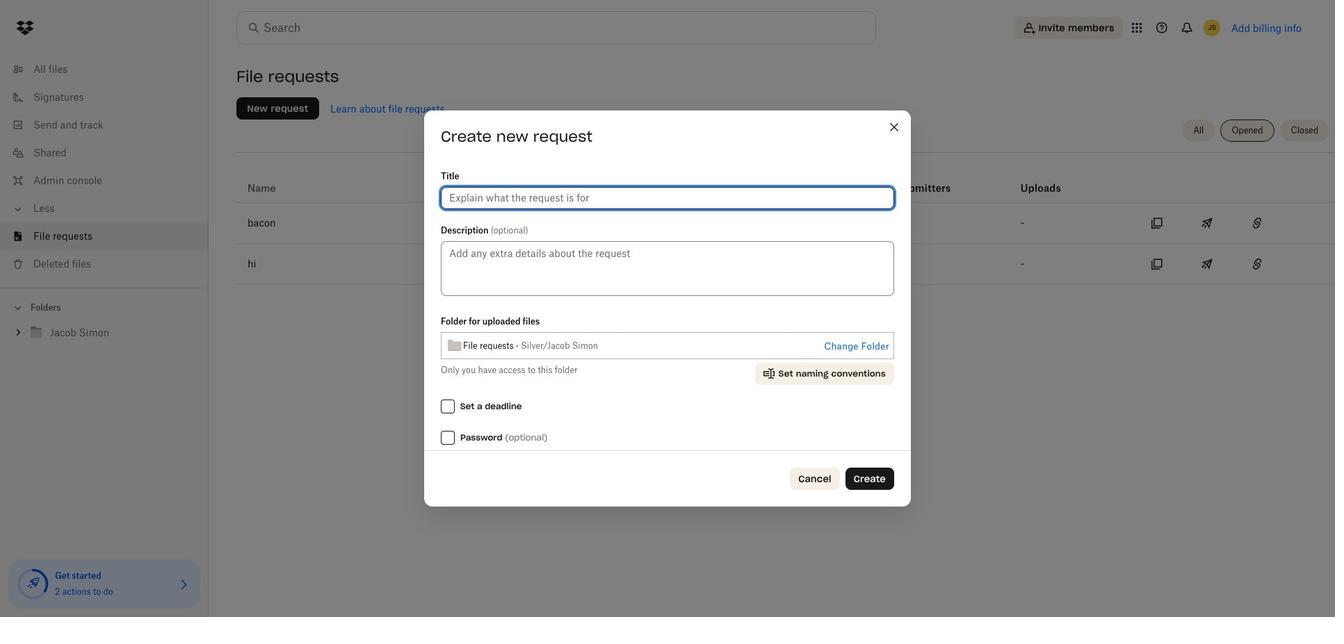Task type: locate. For each thing, give the bounding box(es) containing it.
2 horizontal spatial column header
[[1021, 163, 1077, 197]]

copy link image
[[1249, 215, 1266, 232]]

Explain what the request is for text field
[[449, 191, 886, 206]]

2 send email image from the top
[[1199, 256, 1216, 273]]

dropbox image
[[11, 14, 39, 42]]

0 vertical spatial send email image
[[1199, 215, 1216, 232]]

column header
[[708, 163, 792, 197], [896, 163, 952, 197], [1021, 163, 1077, 197]]

send email image
[[1199, 215, 1216, 232], [1199, 256, 1216, 273]]

list
[[0, 47, 209, 288]]

0 horizontal spatial column header
[[708, 163, 792, 197]]

1 send email image from the top
[[1199, 215, 1216, 232]]

1 vertical spatial copy email image
[[1149, 256, 1166, 273]]

row group
[[237, 203, 1336, 285]]

send email image left copy link image on the right top of page
[[1199, 256, 1216, 273]]

copy email image
[[1149, 215, 1166, 232], [1149, 256, 1166, 273]]

row
[[237, 158, 1336, 203], [237, 203, 1336, 244], [237, 244, 1336, 285]]

3 row from the top
[[237, 244, 1336, 285]]

0 vertical spatial copy email image
[[1149, 215, 1166, 232]]

Add any extra details about the request text field
[[441, 241, 895, 296]]

list item
[[0, 223, 209, 250]]

table
[[237, 158, 1336, 285]]

1 horizontal spatial column header
[[896, 163, 952, 197]]

1 vertical spatial send email image
[[1199, 256, 1216, 273]]

cell
[[1286, 203, 1336, 244]]

send email image left copy link icon on the right of page
[[1199, 215, 1216, 232]]

dialog
[[424, 111, 911, 507]]



Task type: vqa. For each thing, say whether or not it's contained in the screenshot.
the 'Dropbox' "icon"
yes



Task type: describe. For each thing, give the bounding box(es) containing it.
3 column header from the left
[[1021, 163, 1077, 197]]

1 copy email image from the top
[[1149, 215, 1166, 232]]

2 row from the top
[[237, 203, 1336, 244]]

1 row from the top
[[237, 158, 1336, 203]]

2 column header from the left
[[896, 163, 952, 197]]

copy link image
[[1249, 256, 1266, 273]]

less image
[[11, 202, 25, 216]]

1 column header from the left
[[708, 163, 792, 197]]

2 copy email image from the top
[[1149, 256, 1166, 273]]



